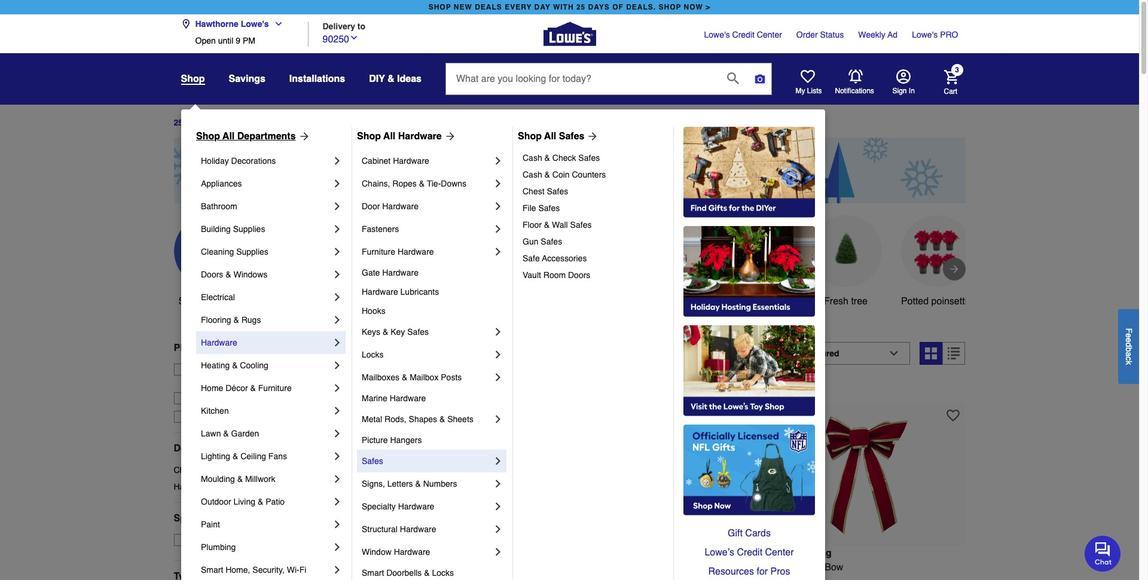 Task type: describe. For each thing, give the bounding box(es) containing it.
& left key
[[383, 327, 388, 337]]

chat invite button image
[[1085, 535, 1122, 572]]

hardware down flooring
[[201, 338, 237, 348]]

lowe's credit center link
[[704, 29, 782, 41]]

metal rods, shapes & sheets
[[362, 415, 474, 424]]

9
[[236, 36, 240, 45]]

cash & check safes link
[[523, 150, 665, 166]]

safes up safe accessories
[[541, 237, 562, 246]]

hardware for door hardware
[[382, 202, 419, 211]]

25 days of deals. shop new deals every day. while supplies last. image
[[174, 138, 966, 203]]

gun safes
[[523, 237, 562, 246]]

to
[[358, 21, 366, 31]]

& left check on the top of the page
[[545, 153, 550, 163]]

lighting & ceiling fans link
[[201, 445, 331, 468]]

lowe's home improvement account image
[[896, 69, 911, 84]]

chevron right image for lawn & garden
[[331, 428, 343, 440]]

in inside holiday living 100-count 20.62-ft white incandescent plug- in christmas string lights
[[351, 576, 359, 580]]

count inside 100-count 20.62-ft multicolor incandescent plug-in christmas string lights
[[578, 562, 604, 573]]

1 vertical spatial delivery
[[217, 343, 255, 353]]

decoration
[[642, 310, 687, 321]]

& right store
[[232, 361, 238, 370]]

ft inside holiday living 100-count 20.62-ft white incandescent plug- in christmas string lights
[[426, 562, 431, 573]]

floor & wall safes
[[523, 220, 592, 230]]

lowe's home improvement notification center image
[[849, 69, 863, 84]]

building supplies
[[201, 224, 265, 234]]

chevron right image for paint
[[331, 519, 343, 531]]

signs,
[[362, 479, 385, 489]]

chest safes link
[[523, 183, 665, 200]]

safes up check on the top of the page
[[559, 131, 585, 142]]

1 shop from the left
[[429, 3, 451, 11]]

shop for shop all deals
[[179, 296, 201, 307]]

picture hangers
[[362, 436, 422, 445]]

hardware for gate hardware
[[382, 268, 419, 278]]

chevron right image for signs, letters & numbers
[[492, 478, 504, 490]]

until
[[218, 36, 234, 45]]

sale
[[209, 535, 226, 545]]

chevron right image for cleaning supplies
[[331, 246, 343, 258]]

plug- inside holiday living 100-count 20.62-ft white incandescent plug- in christmas string lights
[[521, 562, 543, 573]]

pickup & delivery
[[174, 343, 255, 353]]

& inside "link"
[[402, 373, 408, 382]]

chevron right image for smart home, security, wi-fi
[[331, 564, 343, 576]]

string inside 100-count 20.62-ft multicolor incandescent plug-in christmas string lights
[[638, 576, 663, 580]]

doorbells
[[387, 568, 422, 578]]

living for count
[[389, 548, 417, 559]]

doors & windows link
[[201, 263, 331, 286]]

chevron right image for electrical
[[331, 291, 343, 303]]

officially licensed n f l gifts. shop now. image
[[684, 425, 815, 516]]

ft inside 100-count 20.62-ft multicolor incandescent plug-in christmas string lights
[[633, 562, 639, 573]]

25 days of deals
[[174, 118, 240, 128]]

visit the lowe's toy shop. image
[[684, 325, 815, 416]]

decorations for hanukkah decorations
[[214, 482, 259, 492]]

sign in button
[[893, 69, 915, 96]]

order status link
[[797, 29, 844, 41]]

home
[[201, 383, 223, 393]]

& up the "heating"
[[208, 343, 215, 353]]

numbers
[[423, 479, 457, 489]]

gift cards
[[728, 528, 771, 539]]

keys & key safes link
[[362, 321, 492, 343]]

chevron right image for holiday decorations
[[331, 155, 343, 167]]

camera image
[[754, 73, 766, 85]]

shop all deals button
[[174, 215, 246, 309]]

shop all safes link
[[518, 129, 599, 144]]

in inside 100-count 20.62-ft multicolor incandescent plug-in christmas string lights
[[581, 576, 589, 580]]

safes down picture
[[362, 456, 383, 466]]

outdoor living & patio
[[201, 497, 285, 507]]

safes right key
[[408, 327, 429, 337]]

f e e d b a c k button
[[1119, 309, 1140, 384]]

holiday up posts
[[454, 348, 505, 365]]

0 horizontal spatial in
[[438, 348, 450, 365]]

on sale
[[195, 535, 226, 545]]

20.62- inside 100-count 20.62-ft multicolor incandescent plug-in christmas string lights
[[606, 562, 633, 573]]

8.5-
[[767, 562, 783, 573]]

& inside button
[[388, 74, 395, 84]]

store
[[211, 365, 231, 374]]

shop for shop
[[181, 74, 205, 84]]

shop for shop all safes
[[518, 131, 542, 142]]

& left "sheets"
[[440, 415, 445, 424]]

holiday hosting essentials. image
[[684, 226, 815, 317]]

patio
[[266, 497, 285, 507]]

0 horizontal spatial doors
[[201, 270, 223, 279]]

decorations for christmas decorations
[[214, 465, 259, 475]]

center for lowe's credit center
[[757, 30, 782, 39]]

safe
[[523, 254, 540, 263]]

chevron right image for furniture hardware
[[492, 246, 504, 258]]

& right lawn
[[223, 429, 229, 439]]

hanukkah decorations
[[174, 482, 259, 492]]

chevron right image for cabinet hardware
[[492, 155, 504, 167]]

furniture inside home décor & furniture link
[[258, 383, 292, 393]]

key
[[391, 327, 405, 337]]

chevron right image for kitchen
[[331, 405, 343, 417]]

chevron right image for doors & windows
[[331, 269, 343, 281]]

90250
[[323, 34, 349, 45]]

chevron right image for building supplies
[[331, 223, 343, 235]]

string inside holiday living 100-count 20.62-ft white incandescent plug- in christmas string lights
[[408, 576, 433, 580]]

red
[[805, 562, 822, 573]]

shop new deals every day with 25 days of deals. shop now >
[[429, 3, 711, 11]]

chevron down image
[[349, 33, 359, 42]]

lowe's inside hawthorne lowe's & nearby stores button
[[235, 377, 260, 386]]

white inside white button
[[743, 296, 768, 307]]

100- inside 100-count 20.62-ft multicolor incandescent plug-in christmas string lights
[[559, 562, 578, 573]]

smart doorbells & locks
[[362, 568, 454, 578]]

led
[[382, 296, 401, 307]]

0 vertical spatial pickup
[[174, 343, 205, 353]]

chevron right image for window hardware
[[492, 546, 504, 558]]

mailbox
[[410, 373, 439, 382]]

2 heart outline image from the left
[[947, 409, 960, 422]]

today
[[261, 365, 283, 374]]

metal
[[362, 415, 382, 424]]

cabinet
[[362, 156, 391, 166]]

hardware for window hardware
[[394, 547, 430, 557]]

floor & wall safes link
[[523, 217, 665, 233]]

posts
[[441, 373, 462, 382]]

white button
[[719, 215, 791, 309]]

chevron right image for outdoor living & patio
[[331, 496, 343, 508]]

heating
[[201, 361, 230, 370]]

installations button
[[289, 68, 345, 90]]

lawn & garden link
[[201, 422, 331, 445]]

1 horizontal spatial departments
[[237, 131, 296, 142]]

shop for shop all hardware
[[357, 131, 381, 142]]

cleaning supplies link
[[201, 240, 331, 263]]

hardware for cabinet hardware
[[393, 156, 429, 166]]

& left the ceiling on the left bottom of page
[[233, 452, 238, 461]]

lawn
[[201, 429, 221, 439]]

paint
[[201, 520, 220, 529]]

hardware for specialty hardware
[[398, 502, 435, 511]]

chains, ropes & tie-downs link
[[362, 172, 492, 195]]

compare for '1001813120' element
[[373, 383, 407, 393]]

gift
[[728, 528, 743, 539]]

notifications
[[835, 87, 875, 95]]

holiday living 8.5-in w red bow
[[767, 548, 844, 573]]

status
[[820, 30, 844, 39]]

list view image
[[948, 347, 960, 359]]

cabinet hardware link
[[362, 150, 492, 172]]

marine hardware
[[362, 394, 426, 403]]

plumbing link
[[201, 536, 331, 559]]

incandescent inside holiday living 100-count 20.62-ft white incandescent plug- in christmas string lights
[[461, 562, 518, 573]]

1 e from the top
[[1125, 333, 1134, 338]]

potted
[[901, 296, 929, 307]]

chevron right image for flooring & rugs
[[331, 314, 343, 326]]

lighting
[[201, 452, 230, 461]]

safes up counters
[[579, 153, 600, 163]]

heating & cooling
[[201, 361, 269, 370]]

hawthorne for hawthorne lowe's & nearby stores
[[192, 377, 232, 386]]

center for lowe's credit center
[[765, 547, 794, 558]]

credit for lowe's
[[733, 30, 755, 39]]

fans
[[269, 452, 287, 461]]

lights inside holiday living 100-count 20.62-ft white incandescent plug- in christmas string lights
[[435, 576, 461, 580]]

k
[[1125, 361, 1134, 365]]

moulding & millwork link
[[201, 468, 331, 491]]

chevron right image for specialty hardware
[[492, 501, 504, 513]]

a
[[1125, 352, 1134, 356]]

flooring & rugs
[[201, 315, 261, 325]]

free store pickup today at:
[[192, 365, 295, 374]]

supplies for building supplies
[[233, 224, 265, 234]]

wi-
[[287, 565, 300, 575]]

safes down coin
[[547, 187, 568, 196]]

holiday for holiday decorations
[[201, 156, 229, 166]]

1 horizontal spatial pickup
[[234, 365, 259, 374]]

100- inside holiday living 100-count 20.62-ft white incandescent plug- in christmas string lights
[[351, 562, 371, 573]]

mailboxes
[[362, 373, 400, 382]]

hooks link
[[362, 302, 504, 321]]

deals inside button
[[216, 296, 241, 307]]

chevron right image for metal rods, shapes & sheets
[[492, 413, 504, 425]]

& left 'millwork'
[[237, 474, 243, 484]]

1 vertical spatial 25
[[174, 118, 183, 128]]

millwork
[[245, 474, 275, 484]]

safes down chest safes
[[539, 203, 560, 213]]

lowe's home improvement logo image
[[543, 7, 596, 60]]

& down window hardware link
[[424, 568, 430, 578]]

christmas inside holiday living 100-count 20.62-ft white incandescent plug- in christmas string lights
[[362, 576, 405, 580]]

file safes
[[523, 203, 560, 213]]

1 heart outline image from the left
[[740, 409, 753, 422]]

0 horizontal spatial christmas
[[174, 465, 211, 475]]

vault room doors
[[523, 270, 591, 280]]



Task type: vqa. For each thing, say whether or not it's contained in the screenshot.
top Pickup
yes



Task type: locate. For each thing, give the bounding box(es) containing it.
center up 8.5-
[[765, 547, 794, 558]]

christmas decorations link
[[174, 464, 332, 476]]

lights down multicolor
[[665, 576, 691, 580]]

compare inside '1001813120' element
[[373, 383, 407, 393]]

departments down lawn
[[174, 443, 232, 454]]

electrical
[[201, 293, 235, 302]]

2 shop from the left
[[357, 131, 381, 142]]

0 horizontal spatial shop
[[429, 3, 451, 11]]

cleaning supplies
[[201, 247, 269, 257]]

chevron right image for lighting & ceiling fans
[[331, 450, 343, 462]]

1 horizontal spatial arrow right image
[[585, 130, 599, 142]]

0 horizontal spatial compare
[[373, 383, 407, 393]]

0 vertical spatial plug-
[[521, 562, 543, 573]]

diy
[[369, 74, 385, 84]]

chevron right image for locks
[[492, 349, 504, 361]]

chevron right image for bathroom
[[331, 200, 343, 212]]

chains,
[[362, 179, 390, 188]]

string down multicolor
[[638, 576, 663, 580]]

20.62- left multicolor
[[606, 562, 633, 573]]

holiday for holiday living 100-count 20.62-ft white incandescent plug- in christmas string lights
[[351, 548, 386, 559]]

1 vertical spatial credit
[[737, 547, 763, 558]]

chevron right image for hardware
[[331, 337, 343, 349]]

shop all deals
[[179, 296, 241, 307]]

0 vertical spatial shop
[[181, 74, 205, 84]]

chevron right image for moulding & millwork
[[331, 473, 343, 485]]

lowe's home improvement cart image
[[944, 70, 959, 84]]

25 inside shop new deals every day with 25 days of deals. shop now > link
[[577, 3, 586, 11]]

arrow right image for hardware
[[442, 130, 456, 142]]

e up d
[[1125, 333, 1134, 338]]

hardware for marine hardware
[[390, 394, 426, 403]]

chevron right image for home décor & furniture
[[331, 382, 343, 394]]

holiday inside holiday living 8.5-in w red bow
[[767, 548, 801, 559]]

sign in
[[893, 87, 915, 95]]

all inside shop all safes link
[[544, 131, 557, 142]]

in left w
[[783, 562, 791, 573]]

keys & key safes
[[362, 327, 429, 337]]

all for hardware
[[384, 131, 396, 142]]

chevron right image left safe
[[492, 246, 504, 258]]

grid view image
[[926, 347, 938, 359]]

0 vertical spatial arrow right image
[[296, 130, 310, 142]]

1 compare from the left
[[373, 383, 407, 393]]

lowe's inside hawthorne lowe's button
[[241, 19, 269, 29]]

holiday living 100-count 20.62-ft white incandescent plug- in christmas string lights
[[351, 548, 543, 580]]

location image
[[181, 19, 191, 29]]

2 incandescent from the left
[[685, 562, 742, 573]]

198 products in holiday decorations
[[351, 348, 592, 365]]

shop all hardware link
[[357, 129, 456, 144]]

1 string from the left
[[408, 576, 433, 580]]

chevron right image for fasteners
[[492, 223, 504, 235]]

delivery up 90250
[[323, 21, 355, 31]]

specialty hardware link
[[362, 495, 492, 518]]

None search field
[[446, 63, 772, 106]]

living up doorbells
[[389, 548, 417, 559]]

& left coin
[[545, 170, 550, 179]]

c
[[1125, 356, 1134, 361]]

hawthorne
[[195, 19, 239, 29], [192, 377, 232, 386]]

all for departments
[[223, 131, 235, 142]]

all up cabinet hardware
[[384, 131, 396, 142]]

led button
[[356, 215, 427, 309]]

pros
[[771, 567, 791, 577]]

0 horizontal spatial incandescent
[[461, 562, 518, 573]]

lowe's inside lowe's pro link
[[912, 30, 938, 39]]

0 horizontal spatial string
[[408, 576, 433, 580]]

0 horizontal spatial heart outline image
[[740, 409, 753, 422]]

home décor & furniture link
[[201, 377, 331, 400]]

chevron right image left window
[[331, 541, 343, 553]]

1 horizontal spatial compare
[[788, 383, 823, 393]]

3 shop from the left
[[518, 131, 542, 142]]

locks down window hardware link
[[432, 568, 454, 578]]

windows
[[234, 270, 268, 279]]

hanukkah
[[174, 482, 212, 492]]

specialty
[[362, 502, 396, 511]]

string down window hardware link
[[408, 576, 433, 580]]

hardware for furniture hardware
[[398, 247, 434, 257]]

arrow right image up 'cash & check safes' link
[[585, 130, 599, 142]]

hardware up window hardware link
[[400, 525, 436, 534]]

safes link
[[362, 450, 492, 473]]

smart for smart home, security, wi-fi
[[201, 565, 223, 575]]

white inside holiday living 100-count 20.62-ft white incandescent plug- in christmas string lights
[[434, 562, 458, 573]]

departments inside 'element'
[[174, 443, 232, 454]]

0 vertical spatial delivery
[[323, 21, 355, 31]]

rods,
[[385, 415, 407, 424]]

w
[[793, 562, 802, 573]]

2 20.62- from the left
[[606, 562, 633, 573]]

2 count from the left
[[578, 562, 604, 573]]

1 horizontal spatial lights
[[665, 576, 691, 580]]

heart outline image
[[740, 409, 753, 422], [947, 409, 960, 422]]

0 vertical spatial hawthorne
[[195, 19, 239, 29]]

special offers
[[174, 513, 238, 524]]

chevron right image left 198
[[331, 360, 343, 372]]

1 count from the left
[[370, 562, 396, 573]]

lights down window hardware link
[[435, 576, 461, 580]]

chevron right image
[[331, 178, 343, 190], [331, 200, 343, 212], [492, 200, 504, 212], [492, 246, 504, 258], [331, 269, 343, 281], [492, 326, 504, 338], [331, 360, 343, 372], [492, 372, 504, 383], [331, 428, 343, 440], [331, 496, 343, 508], [331, 519, 343, 531], [331, 541, 343, 553], [331, 564, 343, 576]]

pickup up free at the bottom left of the page
[[174, 343, 205, 353]]

1 vertical spatial furniture
[[258, 383, 292, 393]]

0 vertical spatial 25
[[577, 3, 586, 11]]

lowe's up pm
[[241, 19, 269, 29]]

fasteners link
[[362, 218, 492, 240]]

1001813120 element
[[351, 382, 407, 394]]

0 vertical spatial supplies
[[233, 224, 265, 234]]

hardware for structural hardware
[[400, 525, 436, 534]]

cabinet hardware
[[362, 156, 429, 166]]

& left 'wall'
[[544, 220, 550, 230]]

special offers button
[[174, 503, 332, 534]]

1 vertical spatial supplies
[[236, 247, 269, 257]]

lowe's credit center
[[705, 547, 794, 558]]

&
[[388, 74, 395, 84], [545, 153, 550, 163], [545, 170, 550, 179], [419, 179, 425, 188], [544, 220, 550, 230], [226, 270, 231, 279], [234, 315, 239, 325], [383, 327, 388, 337], [208, 343, 215, 353], [232, 361, 238, 370], [402, 373, 408, 382], [263, 377, 268, 386], [250, 383, 256, 393], [440, 415, 445, 424], [223, 429, 229, 439], [233, 452, 238, 461], [237, 474, 243, 484], [415, 479, 421, 489], [258, 497, 263, 507], [424, 568, 430, 578]]

0 horizontal spatial shop
[[196, 131, 220, 142]]

fresh tree
[[824, 296, 868, 307]]

chevron right image right fi
[[331, 564, 343, 576]]

hooks
[[362, 306, 386, 316]]

0 vertical spatial cash
[[523, 153, 542, 163]]

doors down cleaning
[[201, 270, 223, 279]]

deals.
[[626, 3, 656, 11]]

chevron right image for keys & key safes
[[492, 326, 504, 338]]

1 vertical spatial shop
[[179, 296, 201, 307]]

appliances
[[201, 179, 242, 188]]

coin
[[553, 170, 570, 179]]

count inside holiday living 100-count 20.62-ft white incandescent plug- in christmas string lights
[[370, 562, 396, 573]]

gate hardware
[[362, 268, 419, 278]]

chevron right image left structural
[[331, 519, 343, 531]]

2 ft from the left
[[633, 562, 639, 573]]

picture hangers link
[[362, 431, 504, 450]]

specialty hardware
[[362, 502, 435, 511]]

furniture inside furniture hardware link
[[362, 247, 395, 257]]

hawthorne down store
[[192, 377, 232, 386]]

& right décor
[[250, 383, 256, 393]]

chevron right image for plumbing
[[331, 541, 343, 553]]

cash down "shop all safes" in the top of the page
[[523, 153, 542, 163]]

days
[[588, 3, 610, 11]]

incandescent inside 100-count 20.62-ft multicolor incandescent plug-in christmas string lights
[[685, 562, 742, 573]]

diy & ideas button
[[369, 68, 422, 90]]

1 vertical spatial arrow right image
[[949, 263, 960, 275]]

chevron right image for appliances
[[331, 178, 343, 190]]

0 horizontal spatial ft
[[426, 562, 431, 573]]

1 horizontal spatial 100-
[[559, 562, 578, 573]]

2 lights from the left
[[665, 576, 691, 580]]

0 vertical spatial furniture
[[362, 247, 395, 257]]

cash for cash & check safes
[[523, 153, 542, 163]]

furniture down today
[[258, 383, 292, 393]]

shop down 25 days of deals 'link'
[[196, 131, 220, 142]]

0 horizontal spatial arrow right image
[[442, 130, 456, 142]]

plug- inside 100-count 20.62-ft multicolor incandescent plug-in christmas string lights
[[559, 576, 581, 580]]

25 left days
[[174, 118, 183, 128]]

1 20.62- from the left
[[399, 562, 426, 573]]

0 horizontal spatial 25
[[174, 118, 183, 128]]

1 horizontal spatial christmas
[[362, 576, 405, 580]]

chevron right image
[[331, 155, 343, 167], [492, 155, 504, 167], [492, 178, 504, 190], [331, 223, 343, 235], [492, 223, 504, 235], [331, 246, 343, 258], [331, 291, 343, 303], [331, 314, 343, 326], [331, 337, 343, 349], [492, 349, 504, 361], [331, 382, 343, 394], [331, 405, 343, 417], [492, 413, 504, 425], [331, 450, 343, 462], [492, 455, 504, 467], [331, 473, 343, 485], [492, 478, 504, 490], [492, 501, 504, 513], [492, 523, 504, 535], [492, 546, 504, 558]]

1 vertical spatial pickup
[[234, 365, 259, 374]]

shop all departments
[[196, 131, 296, 142]]

chevron down image
[[269, 19, 283, 29]]

find gifts for the diyer. image
[[684, 127, 815, 218]]

1 100- from the left
[[351, 562, 371, 573]]

1 vertical spatial plug-
[[559, 576, 581, 580]]

0 horizontal spatial arrow right image
[[296, 130, 310, 142]]

2 horizontal spatial christmas
[[592, 576, 635, 580]]

living inside holiday living 8.5-in w red bow
[[804, 548, 832, 559]]

1 vertical spatial center
[[765, 547, 794, 558]]

& inside button
[[263, 377, 268, 386]]

2 string from the left
[[638, 576, 663, 580]]

ft left multicolor
[[633, 562, 639, 573]]

1 vertical spatial cash
[[523, 170, 542, 179]]

1 horizontal spatial heart outline image
[[947, 409, 960, 422]]

compare inside 5013254527 element
[[788, 383, 823, 393]]

& left mailbox
[[402, 373, 408, 382]]

christmas decorations
[[174, 465, 259, 475]]

arrow right image inside shop all departments link
[[296, 130, 310, 142]]

chevron right image left picture
[[331, 428, 343, 440]]

100-count 20.62-ft multicolor incandescent plug-in christmas string lights
[[559, 562, 742, 580]]

lowe's credit center
[[704, 30, 782, 39]]

1 horizontal spatial 20.62-
[[606, 562, 633, 573]]

arrow right image inside the shop all hardware link
[[442, 130, 456, 142]]

diy & ideas
[[369, 74, 422, 84]]

hardware down signs, letters & numbers at the left of page
[[398, 502, 435, 511]]

lowe's
[[705, 547, 735, 558]]

chevron right image for mailboxes & mailbox posts
[[492, 372, 504, 383]]

signs, letters & numbers link
[[362, 473, 492, 495]]

arrow right image
[[296, 130, 310, 142], [949, 263, 960, 275]]

all up cash & check safes
[[544, 131, 557, 142]]

1 incandescent from the left
[[461, 562, 518, 573]]

bow
[[825, 562, 844, 573]]

shop
[[196, 131, 220, 142], [357, 131, 381, 142], [518, 131, 542, 142]]

chevron right image left door
[[331, 200, 343, 212]]

shop inside button
[[179, 296, 201, 307]]

0 horizontal spatial plug-
[[521, 562, 543, 573]]

chevron right image left specialty
[[331, 496, 343, 508]]

lowe's down free store pickup today at:
[[235, 377, 260, 386]]

credit for lowe's
[[737, 547, 763, 558]]

arrow right image up the holiday decorations link
[[296, 130, 310, 142]]

all inside the shop all hardware link
[[384, 131, 396, 142]]

all down the 25 days of deals
[[223, 131, 235, 142]]

hawthorne up 'open until 9 pm'
[[195, 19, 239, 29]]

poinsettia
[[932, 296, 973, 307]]

1 horizontal spatial ft
[[633, 562, 639, 573]]

2 vertical spatial delivery
[[210, 412, 241, 422]]

1 vertical spatial locks
[[432, 568, 454, 578]]

in inside sign in 'button'
[[909, 87, 915, 95]]

0 horizontal spatial in
[[351, 576, 359, 580]]

& left patio
[[258, 497, 263, 507]]

my lists
[[796, 87, 822, 95]]

0 horizontal spatial white
[[434, 562, 458, 573]]

& left windows
[[226, 270, 231, 279]]

special
[[174, 513, 207, 524]]

accessories
[[542, 254, 587, 263]]

1 horizontal spatial in
[[581, 576, 589, 580]]

f
[[1125, 328, 1134, 333]]

& inside 'link'
[[545, 170, 550, 179]]

compare for 5013254527 element
[[788, 383, 823, 393]]

1 shop from the left
[[196, 131, 220, 142]]

electrical link
[[201, 286, 331, 309]]

locks down keys
[[362, 350, 384, 360]]

cash for cash & coin counters
[[523, 170, 542, 179]]

chevron right image for heating & cooling
[[331, 360, 343, 372]]

living up the red
[[804, 548, 832, 559]]

0 vertical spatial center
[[757, 30, 782, 39]]

lowe's left pro
[[912, 30, 938, 39]]

1 horizontal spatial shop
[[659, 3, 682, 11]]

living inside holiday living 100-count 20.62-ft white incandescent plug- in christmas string lights
[[389, 548, 417, 559]]

arrow right image up poinsettia
[[949, 263, 960, 275]]

& down today
[[263, 377, 268, 386]]

1 horizontal spatial white
[[743, 296, 768, 307]]

delivery up lawn & garden
[[210, 412, 241, 422]]

1 horizontal spatial shop
[[357, 131, 381, 142]]

& right letters
[[415, 479, 421, 489]]

1 ft from the left
[[426, 562, 431, 573]]

2 cash from the top
[[523, 170, 542, 179]]

cleaning
[[201, 247, 234, 257]]

cash & check safes
[[523, 153, 600, 163]]

chest safes
[[523, 187, 568, 196]]

chevron right image left 'gate'
[[331, 269, 343, 281]]

0 horizontal spatial count
[[370, 562, 396, 573]]

living for patio
[[234, 497, 255, 507]]

1 arrow right image from the left
[[442, 130, 456, 142]]

lowe's down > at the top right of the page
[[704, 30, 730, 39]]

holiday for holiday living 8.5-in w red bow
[[767, 548, 801, 559]]

décor
[[226, 383, 248, 393]]

1 vertical spatial deals
[[216, 296, 241, 307]]

file safes link
[[523, 200, 665, 217]]

smart down plumbing at the bottom of page
[[201, 565, 223, 575]]

& left tie-
[[419, 179, 425, 188]]

security,
[[253, 565, 285, 575]]

now
[[684, 3, 703, 11]]

deals right of
[[218, 118, 240, 128]]

0 horizontal spatial 20.62-
[[399, 562, 426, 573]]

decorations for holiday decorations
[[231, 156, 276, 166]]

1 vertical spatial in
[[783, 562, 791, 573]]

hardware link
[[201, 331, 331, 354]]

1 horizontal spatial plug-
[[559, 576, 581, 580]]

shop left electrical
[[179, 296, 201, 307]]

0 horizontal spatial pickup
[[174, 343, 205, 353]]

living for in
[[804, 548, 832, 559]]

arrow right image for safes
[[585, 130, 599, 142]]

1 horizontal spatial in
[[783, 562, 791, 573]]

& right diy
[[388, 74, 395, 84]]

my
[[796, 87, 806, 95]]

all inside shop all deals button
[[203, 296, 214, 307]]

weekly
[[859, 30, 886, 39]]

doors down safe accessories link at the top
[[568, 270, 591, 280]]

1 horizontal spatial locks
[[432, 568, 454, 578]]

shop for shop all departments
[[196, 131, 220, 142]]

1 horizontal spatial living
[[389, 548, 417, 559]]

0 horizontal spatial locks
[[362, 350, 384, 360]]

2 compare from the left
[[788, 383, 823, 393]]

safes right 'wall'
[[570, 220, 592, 230]]

0 vertical spatial locks
[[362, 350, 384, 360]]

2 horizontal spatial living
[[804, 548, 832, 559]]

1 horizontal spatial incandescent
[[685, 562, 742, 573]]

arrow right image inside shop all safes link
[[585, 130, 599, 142]]

0 vertical spatial in
[[438, 348, 450, 365]]

moulding & millwork
[[201, 474, 275, 484]]

2 e from the top
[[1125, 338, 1134, 342]]

hardware up cabinet hardware link
[[398, 131, 442, 142]]

all inside shop all departments link
[[223, 131, 235, 142]]

1 lights from the left
[[435, 576, 461, 580]]

supplies up windows
[[236, 247, 269, 257]]

1 horizontal spatial count
[[578, 562, 604, 573]]

Search Query text field
[[446, 63, 718, 95]]

arrow right image
[[442, 130, 456, 142], [585, 130, 599, 142]]

heating & cooling link
[[201, 354, 331, 377]]

flooring
[[201, 315, 231, 325]]

departments
[[237, 131, 296, 142], [174, 443, 232, 454]]

supplies for cleaning supplies
[[236, 247, 269, 257]]

center left order
[[757, 30, 782, 39]]

in inside holiday living 8.5-in w red bow
[[783, 562, 791, 573]]

2 arrow right image from the left
[[585, 130, 599, 142]]

holiday inside holiday living 100-count 20.62-ft white incandescent plug- in christmas string lights
[[351, 548, 386, 559]]

of
[[613, 3, 624, 11]]

>
[[706, 3, 711, 11]]

ft right doorbells
[[426, 562, 431, 573]]

on
[[195, 535, 207, 545]]

chevron right image for safes
[[492, 455, 504, 467]]

christmas inside 100-count 20.62-ft multicolor incandescent plug-in christmas string lights
[[592, 576, 635, 580]]

1 horizontal spatial string
[[638, 576, 663, 580]]

lighting & ceiling fans
[[201, 452, 287, 461]]

0 vertical spatial credit
[[733, 30, 755, 39]]

holiday up 8.5-
[[767, 548, 801, 559]]

e up "b"
[[1125, 338, 1134, 342]]

chevron right image for door hardware
[[492, 200, 504, 212]]

every
[[505, 3, 532, 11]]

1 vertical spatial departments
[[174, 443, 232, 454]]

1 vertical spatial hawthorne
[[192, 377, 232, 386]]

credit up resources for pros link
[[737, 547, 763, 558]]

shop up cash & check safes
[[518, 131, 542, 142]]

shop left new on the left top of page
[[429, 3, 451, 11]]

hardware up smart doorbells & locks
[[394, 547, 430, 557]]

0 vertical spatial white
[[743, 296, 768, 307]]

2 horizontal spatial shop
[[518, 131, 542, 142]]

mailboxes & mailbox posts link
[[362, 366, 492, 389]]

all for safes
[[544, 131, 557, 142]]

2 100- from the left
[[559, 562, 578, 573]]

0 horizontal spatial living
[[234, 497, 255, 507]]

& left rugs
[[234, 315, 239, 325]]

chevron right image down '198 products in holiday decorations'
[[492, 372, 504, 383]]

cash up 'chest'
[[523, 170, 542, 179]]

chevron right image for structural hardware
[[492, 523, 504, 535]]

my lists link
[[796, 69, 822, 96]]

20.62- inside holiday living 100-count 20.62-ft white incandescent plug- in christmas string lights
[[399, 562, 426, 573]]

departments element
[[174, 443, 332, 455]]

2 horizontal spatial in
[[909, 87, 915, 95]]

0 vertical spatial departments
[[237, 131, 296, 142]]

search image
[[727, 72, 739, 84]]

living down hanukkah decorations link
[[234, 497, 255, 507]]

installations
[[289, 74, 345, 84]]

smart
[[201, 565, 223, 575], [362, 568, 384, 578]]

flooring & rugs link
[[201, 309, 331, 331]]

hardware up hooks
[[362, 287, 398, 297]]

hardware down ropes
[[382, 202, 419, 211]]

vault room doors link
[[523, 267, 665, 284]]

departments up the holiday decorations link
[[237, 131, 296, 142]]

hawthorne for hawthorne lowe's
[[195, 19, 239, 29]]

2 shop from the left
[[659, 3, 682, 11]]

1 vertical spatial white
[[434, 562, 458, 573]]

1 horizontal spatial 25
[[577, 3, 586, 11]]

wall
[[552, 220, 568, 230]]

hardware lubricants
[[362, 287, 439, 297]]

lowe's home improvement lists image
[[801, 69, 815, 84]]

5013254527 element
[[767, 382, 823, 394]]

hardware up hardware lubricants
[[382, 268, 419, 278]]

lowe's inside lowe's credit center link
[[704, 30, 730, 39]]

0 horizontal spatial lights
[[435, 576, 461, 580]]

smart for smart doorbells & locks
[[362, 568, 384, 578]]

lights inside 100-count 20.62-ft multicolor incandescent plug-in christmas string lights
[[665, 576, 691, 580]]

25 right with
[[577, 3, 586, 11]]

supplies up the cleaning supplies
[[233, 224, 265, 234]]

0 horizontal spatial smart
[[201, 565, 223, 575]]

1 horizontal spatial furniture
[[362, 247, 395, 257]]

1 horizontal spatial arrow right image
[[949, 263, 960, 275]]

shop up cabinet
[[357, 131, 381, 142]]

letters
[[388, 479, 413, 489]]

1 horizontal spatial doors
[[568, 270, 591, 280]]

cash & coin counters
[[523, 170, 606, 179]]

chevron right image left chains,
[[331, 178, 343, 190]]

fasteners
[[362, 224, 399, 234]]

tree
[[852, 296, 868, 307]]

0 horizontal spatial departments
[[174, 443, 232, 454]]

1 cash from the top
[[523, 153, 542, 163]]

chevron right image for chains, ropes & tie-downs
[[492, 178, 504, 190]]

chevron right image up '198 products in holiday decorations'
[[492, 326, 504, 338]]

order status
[[797, 30, 844, 39]]

shop down open
[[181, 74, 205, 84]]

1 horizontal spatial smart
[[362, 568, 384, 578]]

all up flooring
[[203, 296, 214, 307]]

cash inside 'link'
[[523, 170, 542, 179]]

fresh tree button
[[810, 215, 882, 309]]

0 vertical spatial deals
[[218, 118, 240, 128]]

credit up search "icon"
[[733, 30, 755, 39]]

holiday down structural
[[351, 548, 386, 559]]

0 horizontal spatial furniture
[[258, 383, 292, 393]]

198
[[351, 348, 375, 365]]

smart down window
[[362, 568, 384, 578]]

all for deals
[[203, 296, 214, 307]]

0 horizontal spatial 100-
[[351, 562, 371, 573]]



